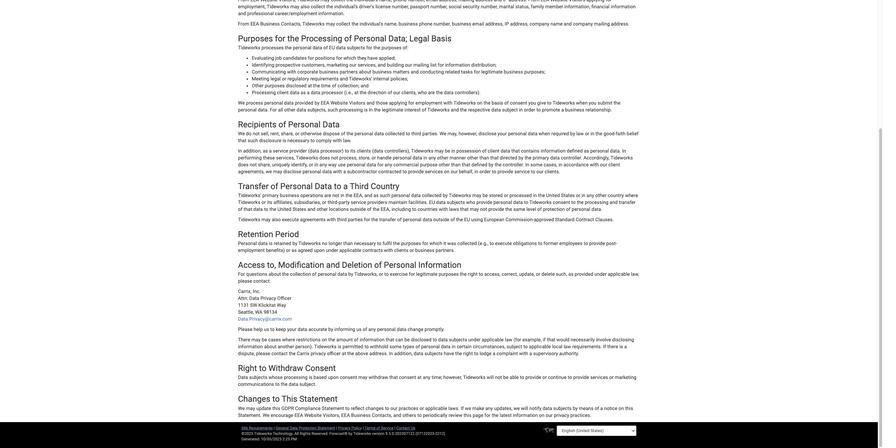 Task type: describe. For each thing, give the bounding box(es) containing it.
may inside there may be cases where restrictions on the amount of information that can be disclosed to data subjects under applicable law (for example, if that would necessarily involve disclosing information about another person).  tideworks is permitted to withhold some types of personal data in certain circumstances, subject to applicable local law requirements.  if there is a dispute, please contact the carrix privacy officer at the above address.  in addition, data subjects have the right to lodge a complaint with a supervisory authority.
[[252, 337, 261, 343]]

2 horizontal spatial address,
[[511, 21, 529, 27]]

latest
[[500, 412, 512, 418]]

business left purposes;
[[504, 69, 523, 75]]

contact us link
[[397, 426, 416, 430]]

professional
[[247, 11, 274, 16]]

personal for recipients
[[288, 120, 321, 130]]

tideworks up the 'level'
[[530, 200, 552, 205]]

longer
[[329, 241, 342, 246]]

in down the direction
[[369, 107, 373, 113]]

any left way
[[320, 162, 327, 168]]

requirements
[[310, 76, 339, 82]]

data. inside we process personal data provided by eea website visitors and those applying for employment with tideworks on the basis of consent you give to tideworks when you submit the personal data.  for all other data subjects, such processing is in the legitimate interest of tideworks and the respective data subject in order to promote a business relationship.
[[258, 107, 269, 113]]

page
[[473, 412, 484, 418]]

data for 1131
[[250, 296, 260, 301]]

as up these
[[263, 148, 268, 154]]

policy
[[352, 426, 362, 430]]

may up retention
[[262, 217, 271, 222]]

prospective
[[276, 62, 301, 68]]

1 horizontal spatial than
[[451, 162, 461, 168]]

was
[[448, 241, 456, 246]]

with inside the 'recipients of personal data we do not sell, rent, share, or otherwise dispose of the personal data collected to third parties.  we may, however, disclose your personal data when required by law or in the good-faith belief that such disclosure is necessary to comply with law.'
[[333, 138, 342, 143]]

applying inside we process personal data provided by eea website visitors and those applying for employment with tideworks on the basis of consent you give to tideworks when you submit the personal data.  for all other data subjects, such processing is in the legitimate interest of tideworks and the respective data subject in order to promote a business relationship.
[[389, 100, 407, 106]]

way
[[277, 303, 286, 308]]

and down the country
[[610, 200, 618, 205]]

country
[[608, 193, 624, 198]]

or left delete
[[536, 272, 541, 277]]

transfer
[[238, 182, 269, 191]]

tideworks up the 'recipients of personal data we do not sell, rent, share, or otherwise dispose of the personal data collected to third parties.  we may, however, disclose your personal data when required by law or in the good-faith belief that such disclosure is necessary to comply with law.'
[[428, 107, 450, 113]]

related
[[446, 69, 460, 75]]

by up stored
[[489, 162, 494, 168]]

other down manner
[[439, 162, 450, 168]]

handle
[[378, 155, 392, 161]]

from up family
[[529, 0, 540, 2]]

may left stored
[[473, 193, 482, 198]]

applicable inside retention period personal data is retained by tideworks no longer than necessary to fulfil the purposes for which it was collected (e.g., to execute obligations to former employees to provide post- employment benefits) or as agreed upon under applicable contracts with clients or business partners.
[[340, 248, 362, 253]]

in right 'behalf,'
[[475, 169, 479, 174]]

our down 'accordingly,'
[[601, 162, 608, 168]]

such inside transfer of personal data to a third country tideworks' primary business operations are not in the eea, and as such personal data collected by tideworks may be stored or processed in the united states or in any other country where tideworks or its affiliates, subsidiaries, or third-party service providers maintain facilities.  eu data subjects who provide personal data to tideworks consent to the processing and transfer of that data to the united states and other locations outside of the eea, including to countries with laws that may not provide the same level of protection of personal data.
[[380, 193, 391, 198]]

for inside we process personal data provided by eea website visitors and those applying for employment with tideworks on the basis of consent you give to tideworks when you submit the personal data.  for all other data subjects, such processing is in the legitimate interest of tideworks and the respective data subject in order to promote a business relationship.
[[409, 100, 415, 106]]

name, for business
[[385, 21, 398, 27]]

upon inside the right to withdraw consent data subjects whose processing is based upon consent may withdraw that consent at any time; however, tideworks will not be able to provide or continue to provide services or marketing communications to the data subject.
[[328, 375, 339, 380]]

4 | from the left
[[395, 426, 396, 430]]

0 vertical spatial than
[[480, 155, 489, 161]]

1 horizontal spatial law
[[564, 344, 572, 350]]

which inside retention period personal data is retained by tideworks no longer than necessary to fulfil the purposes for which it was collected (e.g., to execute obligations to former employees to provide post- employment benefits) or as agreed upon under applicable contracts with clients or business partners.
[[430, 241, 443, 246]]

with inside we process personal data provided by eea website visitors and those applying for employment with tideworks on the basis of consent you give to tideworks when you submit the personal data.  for all other data subjects, such processing is in the legitimate interest of tideworks and the respective data subject in order to promote a business relationship.
[[444, 100, 453, 106]]

tideworks down the 'career/employment'
[[303, 21, 325, 27]]

practices
[[399, 405, 419, 411]]

personal for retention
[[238, 241, 257, 246]]

distribution;
[[472, 62, 497, 68]]

applicable down if
[[529, 344, 551, 350]]

rent,
[[271, 131, 280, 136]]

in inside the 'recipients of personal data we do not sell, rent, share, or otherwise dispose of the personal data collected to third parties.  we may, however, disclose your personal data when required by law or in the good-faith belief that such disclosure is necessary to comply with law.'
[[591, 131, 595, 136]]

career/employment
[[275, 11, 317, 16]]

behalf,
[[459, 169, 474, 174]]

services, inside in addition, as a service provider (data processor) to its clients (data controllers), tideworks may be in possession of client data that contains information defined as personal data.  in performing these services, tideworks does not process, store, or handle personal data in any other manner other than that directed by the primary data controller.  accordingly, tideworks does not share, uniquely identify, or in any way use personal data for any commercial purpose other than that defined by the controller.  in some cases, in accordance with our client agreements, we may disclose personal data with a subcontractor contracted to provide services on our behalf, in order to provide service to our clients.
[[276, 155, 295, 161]]

agreements,
[[238, 169, 265, 174]]

other left manner
[[438, 155, 449, 161]]

and right matters
[[411, 69, 419, 75]]

the inside changes to this statement we may update this gdpr compliance statement to reflect changes to our practices or applicable laws.  if we make any updates, we will notify data subjects by means of a notice on this statement.  we encourage eea website visitors, eea business contacts, and others to periodically review this page for the latest information on our privacy practices.
[[492, 412, 499, 418]]

1 vertical spatial phone
[[419, 21, 433, 27]]

will inside changes to this statement we may update this gdpr compliance statement to reflect changes to our practices or applicable laws.  if we make any updates, we will notify data subjects by means of a notice on this statement.  we encourage eea website visitors, eea business contacts, and others to periodically review this page for the latest information on our privacy practices.
[[521, 405, 529, 411]]

to left reflect
[[346, 405, 350, 411]]

1 vertical spatial states
[[293, 207, 306, 212]]

personal down process
[[238, 107, 257, 113]]

visitors inside from eea website visitors, tideworks may collect the individual's name, phone number, email address, mailing address and ip address.  from eea website visitors applying for employment, tideworks may also collect the individual's driver's license number, passport number, social security number, marital status, family member information, financial information and professional career/employment information.
[[569, 0, 586, 2]]

1 vertical spatial address.
[[611, 21, 630, 27]]

collected inside transfer of personal data to a third country tideworks' primary business operations are not in the eea, and as such personal data collected by tideworks may be stored or processed in the united states or in any other country where tideworks or its affiliates, subsidiaries, or third-party service providers maintain facilities.  eu data subjects who provide personal data to tideworks consent to the processing and transfer of that data to the united states and other locations outside of the eea, including to countries with laws that may not provide the same level of protection of personal data.
[[422, 193, 442, 198]]

applicable inside changes to this statement we may update this gdpr compliance statement to reflect changes to our practices or applicable laws.  if we make any updates, we will notify data subjects by means of a notice on this statement.  we encourage eea website visitors, eea business contacts, and others to periodically review this page for the latest information on our privacy practices.
[[426, 405, 448, 411]]

0 horizontal spatial your
[[287, 327, 297, 332]]

to left exercise on the bottom
[[385, 272, 389, 277]]

personal up 'store,'
[[355, 131, 373, 136]]

as inside evaluating job candidates for positions for which they have applied; identifying prospective customers, marketing our services, and building our mailing list for information distribution; communicating with corporate business partners about business matters and conducting related tasks for legitimate business purposes; meeting legal or regulatory requirements and tideworks' internal policies; other purposes disclosed at the time of collection; and processing client data as a data processor (i.e., at the direction of our clients, who are the data controllers).
[[301, 90, 306, 95]]

be up the types
[[405, 337, 410, 343]]

1 vertical spatial defined
[[472, 162, 488, 168]]

2 horizontal spatial this
[[626, 405, 634, 411]]

0 vertical spatial service
[[273, 148, 288, 154]]

delete
[[542, 272, 555, 277]]

with down 'accordingly,'
[[590, 162, 599, 168]]

tideworks down the transfer
[[238, 200, 261, 205]]

provider
[[290, 148, 307, 154]]

matters
[[393, 69, 410, 75]]

to right able
[[520, 375, 525, 380]]

any up withhold
[[369, 327, 376, 332]]

that down the transfer
[[244, 207, 252, 212]]

inc.
[[253, 289, 261, 294]]

may up information.
[[321, 0, 330, 2]]

data for not
[[323, 120, 340, 130]]

data.privacy@carrix.com link
[[238, 316, 292, 322]]

disclosing
[[613, 337, 635, 343]]

rights
[[300, 431, 311, 436]]

circumstances,
[[473, 344, 506, 350]]

please inside "access to, modification and deletion of personal information for questions about the collection of personal data by tideworks, or to exercise for legitimate purposes the right to access, correct, update, or delete such, as provided under applicable law, please contact:"
[[238, 278, 252, 284]]

processor
[[322, 90, 343, 95]]

disclosed inside evaluating job candidates for positions for which they have applied; identifying prospective customers, marketing our services, and building our mailing list for information distribution; communicating with corporate business partners about business matters and conducting related tasks for legitimate business purposes; meeting legal or regulatory requirements and tideworks' internal policies; other purposes disclosed at the time of collection; and processing client data as a data processor (i.e., at the direction of our clients, who are the data controllers).
[[286, 83, 307, 88]]

0 horizontal spatial controller.
[[503, 162, 525, 168]]

1 vertical spatial united
[[278, 207, 292, 212]]

purposes
[[238, 34, 273, 44]]

is down amount
[[338, 344, 342, 350]]

0 vertical spatial controller.
[[561, 155, 583, 161]]

or up notice
[[610, 375, 614, 380]]

1 horizontal spatial states
[[562, 193, 575, 198]]

0 horizontal spatial contacts,
[[281, 21, 302, 27]]

under inside there may be cases where restrictions on the amount of information that can be disclosed to data subjects under applicable law (for example, if that would necessarily involve disclosing information about another person).  tideworks is permitted to withhold some types of personal data in certain circumstances, subject to applicable local law requirements.  if there is a dispute, please contact the carrix privacy officer at the above address.  in addition, data subjects have the right to lodge a complaint with a supervisory authority.
[[469, 337, 481, 343]]

any up the contracted
[[385, 162, 393, 168]]

updates,
[[495, 405, 513, 411]]

1 horizontal spatial does
[[320, 155, 330, 161]]

about inside there may be cases where restrictions on the amount of information that can be disclosed to data subjects under applicable law (for example, if that would necessarily involve disclosing information about another person).  tideworks is permitted to withhold some types of personal data in certain circumstances, subject to applicable local law requirements.  if there is a dispute, please contact the carrix privacy officer at the above address.  in addition, data subjects have the right to lodge a complaint with a supervisory authority.
[[264, 344, 277, 350]]

our left clients. in the top of the page
[[537, 169, 544, 174]]

0 vertical spatial defined
[[567, 148, 583, 154]]

1 us from the left
[[264, 327, 269, 332]]

involve
[[597, 337, 611, 343]]

may,
[[448, 131, 458, 136]]

processes
[[262, 45, 284, 50]]

at down regulatory
[[308, 83, 312, 88]]

can
[[396, 337, 404, 343]]

or down retained
[[286, 248, 291, 253]]

not up agreements,
[[250, 162, 257, 168]]

and down controllers).
[[451, 107, 459, 113]]

sw
[[250, 303, 257, 308]]

1 vertical spatial transfer
[[380, 217, 396, 222]]

website inside we process personal data provided by eea website visitors and those applying for employment with tideworks on the basis of consent you give to tideworks when you submit the personal data.  for all other data subjects, such processing is in the legitimate interest of tideworks and the respective data subject in order to promote a business relationship.
[[331, 100, 348, 106]]

1 horizontal spatial united
[[547, 193, 560, 198]]

by inside "access to, modification and deletion of personal information for questions about the collection of personal data by tideworks, or to exercise for legitimate purposes the right to access, correct, update, or delete such, as provided under applicable law, please contact:"
[[349, 272, 354, 277]]

officer
[[278, 296, 292, 301]]

3 | from the left
[[363, 426, 364, 430]]

supervisory
[[534, 351, 559, 356]]

number, down address
[[481, 4, 498, 9]]

in up manner
[[452, 148, 456, 154]]

in left way
[[315, 162, 319, 168]]

for right positions
[[336, 55, 342, 61]]

not inside the right to withdraw consent data subjects whose processing is based upon consent may withdraw that consent at any time; however, tideworks will not be able to provide or continue to provide services or marketing communications to the data subject.
[[495, 375, 502, 380]]

internal
[[374, 76, 390, 82]]

positions
[[315, 55, 335, 61]]

to left access,
[[479, 272, 484, 277]]

information up withhold
[[360, 337, 385, 343]]

or right 'store,'
[[372, 155, 376, 161]]

consent down above
[[340, 375, 357, 380]]

subsidiaries,
[[294, 200, 321, 205]]

in left "promote" at the right top of page
[[519, 107, 523, 113]]

1 vertical spatial service
[[515, 169, 530, 174]]

individual's for phone
[[355, 0, 378, 2]]

business inside we process personal data provided by eea website visitors and those applying for employment with tideworks on the basis of consent you give to tideworks when you submit the personal data.  for all other data subjects, such processing is in the legitimate interest of tideworks and the respective data subject in order to promote a business relationship.
[[566, 107, 585, 113]]

share, inside the 'recipients of personal data we do not sell, rent, share, or otherwise dispose of the personal data collected to third parties.  we may, however, disclose your personal data when required by law or in the good-faith belief that such disclosure is necessary to comply with law.'
[[281, 131, 294, 136]]

purposes inside "access to, modification and deletion of personal information for questions about the collection of personal data by tideworks, or to exercise for legitimate purposes the right to access, correct, update, or delete such, as provided under applicable law, please contact:"
[[439, 272, 459, 277]]

about inside evaluating job candidates for positions for which they have applied; identifying prospective customers, marketing our services, and building our mailing list for information distribution; communicating with corporate business partners about business matters and conducting related tasks for legitimate business purposes; meeting legal or regulatory requirements and tideworks' internal policies; other purposes disclosed at the time of collection; and processing client data as a data processor (i.e., at the direction of our clients, who are the data controllers).
[[359, 69, 372, 75]]

business down social
[[452, 21, 472, 27]]

visitors, inside from eea website visitors, tideworks may collect the individual's name, phone number, email address, mailing address and ip address.  from eea website visitors applying for employment, tideworks may also collect the individual's driver's license number, passport number, social security number, marital status, family member information, financial information and professional career/employment information.
[[279, 0, 296, 2]]

generated:
[[242, 437, 260, 441]]

of right the types
[[416, 344, 420, 350]]

as up 'accordingly,'
[[584, 148, 590, 154]]

on right notice
[[619, 405, 625, 411]]

requirements
[[249, 426, 273, 430]]

lodge
[[480, 351, 492, 356]]

carrix,
[[238, 289, 252, 294]]

update
[[256, 405, 271, 411]]

please
[[238, 327, 253, 332]]

have inside evaluating job candidates for positions for which they have applied; identifying prospective customers, marketing our services, and building our mailing list for information distribution; communicating with corporate business partners about business matters and conducting related tasks for legitimate business purposes; meeting legal or regulatory requirements and tideworks' internal policies; other purposes disclosed at the time of collection; and processing client data as a data processor (i.e., at the direction of our clients, who are the data controllers).
[[368, 55, 378, 61]]

help
[[254, 327, 263, 332]]

provide down directed
[[498, 169, 514, 174]]

period
[[275, 230, 299, 239]]

retention period personal data is retained by tideworks no longer than necessary to fulfil the purposes for which it was collected (e.g., to execute obligations to former employees to provide post- employment benefits) or as agreed upon under applicable contracts with clients or business partners.
[[238, 230, 618, 253]]

to down facilities.
[[412, 207, 417, 212]]

1 vertical spatial third
[[337, 217, 347, 222]]

data inside site requirements | general data protection statement | privacy policy | terms of service | contact us ©2023 tideworks technology. all rights reserved. forecast® by tideworks version 9.5.0.202307122 (07122023-2212) generated: 10/05/2023 2:25 pm
[[290, 426, 298, 430]]

business inside retention period personal data is retained by tideworks no longer than necessary to fulfil the purposes for which it was collected (e.g., to execute obligations to former employees to provide post- employment benefits) or as agreed upon under applicable contracts with clients or business partners.
[[415, 248, 435, 253]]

is inside the right to withdraw consent data subjects whose processing is based upon consent may withdraw that consent at any time; however, tideworks will not be able to provide or continue to provide services or marketing communications to the data subject.
[[309, 375, 313, 380]]

means
[[579, 405, 594, 411]]

will inside the right to withdraw consent data subjects whose processing is based upon consent may withdraw that consent at any time; however, tideworks will not be able to provide or continue to provide services or marketing communications to the data subject.
[[487, 375, 494, 380]]

tideworks,
[[355, 272, 378, 277]]

1 vertical spatial collect
[[311, 4, 325, 9]]

basis
[[492, 100, 504, 106]]

data for third
[[315, 182, 332, 191]]

and up the providers at left top
[[365, 193, 373, 198]]

execute inside retention period personal data is retained by tideworks no longer than necessary to fulfil the purposes for which it was collected (e.g., to execute obligations to former employees to provide post- employment benefits) or as agreed upon under applicable contracts with clients or business partners.
[[496, 241, 512, 246]]

uniquely
[[272, 162, 290, 168]]

by down contains
[[519, 155, 524, 161]]

that left directed
[[491, 155, 499, 161]]

2 horizontal spatial we
[[514, 405, 520, 411]]

data inside the right to withdraw consent data subjects whose processing is based upon consent may withdraw that consent at any time; however, tideworks will not be able to provide or continue to provide services or marketing communications to the data subject.
[[289, 382, 299, 387]]

of inside in addition, as a service provider (data processor) to its clients (data controllers), tideworks may be in possession of client data that contains information defined as personal data.  in performing these services, tideworks does not process, store, or handle personal data in any other manner other than that directed by the primary data controller.  accordingly, tideworks does not share, uniquely identify, or in any way use personal data for any commercial purpose other than that defined by the controller.  in some cases, in accordance with our client agreements, we may disclose personal data with a subcontractor contracted to provide services on our behalf, in order to provide service to our clients.
[[483, 148, 487, 154]]

website inside changes to this statement we may update this gdpr compliance statement to reflect changes to our practices or applicable laws.  if we make any updates, we will notify data subjects by means of a notice on this statement.  we encourage eea website visitors, eea business contacts, and others to periodically review this page for the latest information on our privacy practices.
[[305, 412, 322, 418]]

at inside the right to withdraw consent data subjects whose processing is based upon consent may withdraw that consent at any time; however, tideworks will not be able to provide or continue to provide services or marketing communications to the data subject.
[[418, 375, 422, 380]]

processing inside purposes for the processing of personal data; legal basis tideworks processes the personal data of eu data subjects for the purposes of:
[[301, 34, 343, 44]]

privacy inside there may be cases where restrictions on the amount of information that can be disclosed to data subjects under applicable law (for example, if that would necessarily involve disclosing information about another person).  tideworks is permitted to withhold some types of personal data in certain circumstances, subject to applicable local law requirements.  if there is a dispute, please contact the carrix privacy officer at the above address.  in addition, data subjects have the right to lodge a complaint with a supervisory authority.
[[311, 351, 326, 356]]

1 vertical spatial individual's
[[335, 4, 358, 9]]

2 horizontal spatial eu
[[464, 217, 470, 222]]

address. inside from eea website visitors, tideworks may collect the individual's name, phone number, email address, mailing address and ip address.  from eea website visitors applying for employment, tideworks may also collect the individual's driver's license number, passport number, social security number, marital status, family member information, financial information and professional career/employment information.
[[509, 0, 527, 2]]

if inside there may be cases where restrictions on the amount of information that can be disclosed to data subjects under applicable law (for example, if that would necessarily involve disclosing information about another person).  tideworks is permitted to withhold some types of personal data in certain circumstances, subject to applicable local law requirements.  if there is a dispute, please contact the carrix privacy officer at the above address.  in addition, data subjects have the right to lodge a complaint with a supervisory authority.
[[604, 344, 607, 350]]

and down subsidiaries,
[[308, 207, 316, 212]]

disclosed inside there may be cases where restrictions on the amount of information that can be disclosed to data subjects under applicable law (for example, if that would necessarily involve disclosing information about another person).  tideworks is permitted to withhold some types of personal data in certain circumstances, subject to applicable local law requirements.  if there is a dispute, please contact the carrix privacy officer at the above address.  in addition, data subjects have the right to lodge a complaint with a supervisory authority.
[[411, 337, 432, 343]]

from for from eea business contacts, tideworks may collect the individual's name, business phone number, business email address, ip address, company name and company mailing address.
[[238, 21, 249, 27]]

primary inside in addition, as a service provider (data processor) to its clients (data controllers), tideworks may be in possession of client data that contains information defined as personal data.  in performing these services, tideworks does not process, store, or handle personal data in any other manner other than that directed by the primary data controller.  accordingly, tideworks does not share, uniquely identify, or in any way use personal data for any commercial purpose other than that defined by the controller.  in some cases, in accordance with our client agreements, we may disclose personal data with a subcontractor contracted to provide services on our behalf, in order to provide service to our clients.
[[533, 155, 549, 161]]

all
[[278, 107, 283, 113]]

1 vertical spatial client
[[488, 148, 500, 154]]

of up affiliates,
[[271, 182, 278, 191]]

tideworks up professional
[[267, 4, 289, 9]]

and up the marital
[[494, 0, 502, 2]]

accurate
[[309, 327, 327, 332]]

at inside there may be cases where restrictions on the amount of information that can be disclosed to data subjects under applicable law (for example, if that would necessarily involve disclosing information about another person).  tideworks is permitted to withhold some types of personal data in certain circumstances, subject to applicable local law requirements.  if there is a dispute, please contact the carrix privacy officer at the above address.  in addition, data subjects have the right to lodge a complaint with a supervisory authority.
[[342, 351, 346, 356]]

these
[[263, 155, 275, 161]]

website up member
[[551, 0, 568, 2]]

process
[[246, 100, 263, 106]]

or inside evaluating job candidates for positions for which they have applied; identifying prospective customers, marketing our services, and building our mailing list for information distribution; communicating with corporate business partners about business matters and conducting related tasks for legitimate business purposes; meeting legal or regulatory requirements and tideworks' internal policies; other purposes disclosed at the time of collection; and processing client data as a data processor (i.e., at the direction of our clients, who are the data controllers).
[[282, 76, 287, 82]]

business up "internal"
[[373, 69, 392, 75]]

of up law.
[[341, 131, 346, 136]]

1 horizontal spatial email
[[473, 21, 485, 27]]

subject inside we process personal data provided by eea website visitors and those applying for employment with tideworks on the basis of consent you give to tideworks when you submit the personal data.  for all other data subjects, such processing is in the legitimate interest of tideworks and the respective data subject in order to promote a business relationship.
[[502, 107, 518, 113]]

post-
[[607, 241, 618, 246]]

of down including
[[398, 217, 402, 222]]

disclose inside the 'recipients of personal data we do not sell, rent, share, or otherwise dispose of the personal data collected to third parties.  we may, however, disclose your personal data when required by law or in the good-faith belief that such disclosure is necessary to comply with law.'
[[479, 131, 497, 136]]

contracts
[[363, 248, 383, 253]]

subjects inside changes to this statement we may update this gdpr compliance statement to reflect changes to our practices or applicable laws.  if we make any updates, we will notify data subjects by means of a notice on this statement.  we encourage eea website visitors, eea business contacts, and others to periodically review this page for the latest information on our privacy practices.
[[554, 405, 572, 411]]

0 vertical spatial statement
[[300, 394, 338, 404]]

number, up passport
[[408, 0, 425, 2]]

list
[[431, 62, 437, 68]]

tideworks inside there may be cases where restrictions on the amount of information that can be disclosed to data subjects under applicable law (for example, if that would necessarily involve disclosing information about another person).  tideworks is permitted to withhold some types of personal data in certain circumstances, subject to applicable local law requirements.  if there is a dispute, please contact the carrix privacy officer at the above address.  in addition, data subjects have the right to lodge a complaint with a supervisory authority.
[[314, 344, 337, 350]]

in up the 'level'
[[533, 193, 537, 198]]

1 vertical spatial mailing
[[595, 21, 610, 27]]

under inside retention period personal data is retained by tideworks no longer than necessary to fulfil the purposes for which it was collected (e.g., to execute obligations to former employees to provide post- employment benefits) or as agreed upon under applicable contracts with clients or business partners.
[[326, 248, 338, 253]]

personal up all
[[265, 100, 283, 106]]

to right others
[[418, 412, 422, 418]]

2 horizontal spatial client
[[609, 162, 621, 168]]

right inside there may be cases where restrictions on the amount of information that can be disclosed to data subjects under applicable law (for example, if that would necessarily involve disclosing information about another person).  tideworks is permitted to withhold some types of personal data in certain circumstances, subject to applicable local law requirements.  if there is a dispute, please contact the carrix privacy officer at the above address.  in addition, data subjects have the right to lodge a complaint with a supervisory authority.
[[464, 351, 473, 356]]

contact
[[272, 351, 288, 356]]

there may be cases where restrictions on the amount of information that can be disclosed to data subjects under applicable law (for example, if that would necessarily involve disclosing information about another person).  tideworks is permitted to withhold some types of personal data in certain circumstances, subject to applicable local law requirements.  if there is a dispute, please contact the carrix privacy officer at the above address.  in addition, data subjects have the right to lodge a complaint with a supervisory authority.
[[238, 337, 635, 356]]

to up the 'level'
[[524, 200, 529, 205]]

and inside changes to this statement we may update this gdpr compliance statement to reflect changes to our practices or applicable laws.  if we make any updates, we will notify data subjects by means of a notice on this statement.  we encourage eea website visitors, eea business contacts, and others to periodically review this page for the latest information on our privacy practices.
[[394, 412, 402, 418]]

for inside "access to, modification and deletion of personal information for questions about the collection of personal data by tideworks, or to exercise for legitimate purposes the right to access, correct, update, or delete such, as provided under applicable law, please contact:"
[[238, 272, 245, 277]]

personal down including
[[403, 217, 422, 222]]

protection
[[299, 426, 317, 430]]

of down the transfer
[[238, 207, 243, 212]]

privacy policy link
[[338, 426, 362, 430]]

we down update
[[263, 412, 270, 418]]

update,
[[519, 272, 535, 277]]

technology.
[[273, 431, 294, 436]]

by inside the 'recipients of personal data we do not sell, rent, share, or otherwise dispose of the personal data collected to third parties.  we may, however, disclose your personal data when required by law or in the good-faith belief that such disclosure is necessary to comply with law.'
[[571, 131, 576, 136]]

may inside changes to this statement we may update this gdpr compliance statement to reflect changes to our practices or applicable laws.  if we make any updates, we will notify data subjects by means of a notice on this statement.  we encourage eea website visitors, eea business contacts, and others to periodically review this page for the latest information on our privacy practices.
[[246, 405, 255, 411]]

purposes inside retention period personal data is retained by tideworks no longer than necessary to fulfil the purposes for which it was collected (e.g., to execute obligations to former employees to provide post- employment benefits) or as agreed upon under applicable contracts with clients or business partners.
[[401, 241, 421, 246]]

including
[[392, 207, 411, 212]]

comply
[[316, 138, 332, 143]]

information inside from eea website visitors, tideworks may collect the individual's name, phone number, email address, mailing address and ip address.  from eea website visitors applying for employment, tideworks may also collect the individual's driver's license number, passport number, social security number, marital status, family member information, financial information and professional career/employment information.
[[611, 4, 636, 9]]

or left partners.
[[410, 248, 414, 253]]

to left clients. in the top of the page
[[531, 169, 536, 174]]

to down whose
[[275, 382, 280, 387]]

passport
[[410, 4, 430, 9]]

time
[[321, 83, 331, 88]]

or left otherwise
[[295, 131, 300, 136]]

business up requirements
[[320, 69, 339, 75]]

interest
[[405, 107, 421, 113]]

website up professional
[[260, 0, 278, 2]]

provide inside retention period personal data is retained by tideworks no longer than necessary to fulfil the purposes for which it was collected (e.g., to execute obligations to former employees to provide post- employment benefits) or as agreed upon under applicable contracts with clients or business partners.
[[590, 241, 606, 246]]

eea down compliance
[[295, 412, 303, 418]]

we left the may,
[[440, 131, 447, 136]]

family
[[531, 4, 544, 9]]

1 vertical spatial statement
[[322, 405, 344, 411]]

subcontractor
[[347, 169, 377, 174]]

0 horizontal spatial law
[[505, 337, 513, 343]]

0 horizontal spatial this
[[273, 405, 280, 411]]

there
[[608, 344, 619, 350]]

0 vertical spatial eea,
[[354, 193, 363, 198]]

0 vertical spatial business
[[260, 21, 280, 27]]

to left keep
[[271, 327, 275, 332]]

privacy inside site requirements | general data protection statement | privacy policy | terms of service | contact us ©2023 tideworks technology. all rights reserved. forecast® by tideworks version 9.5.0.202307122 (07122023-2212) generated: 10/05/2023 2:25 pm
[[338, 426, 351, 430]]

with inside retention period personal data is retained by tideworks no longer than necessary to fulfil the purposes for which it was collected (e.g., to execute obligations to former employees to provide post- employment benefits) or as agreed upon under applicable contracts with clients or business partners.
[[384, 248, 393, 253]]

financial
[[592, 4, 610, 9]]

addition, inside there may be cases where restrictions on the amount of information that can be disclosed to data subjects under applicable law (for example, if that would necessarily involve disclosing information about another person).  tideworks is permitted to withhold some types of personal data in certain circumstances, subject to applicable local law requirements.  if there is a dispute, please contact the carrix privacy officer at the above address.  in addition, data subjects have the right to lodge a complaint with a supervisory authority.
[[395, 351, 413, 356]]

retained
[[274, 241, 291, 246]]

collection;
[[338, 83, 360, 88]]

applying inside from eea website visitors, tideworks may collect the individual's name, phone number, email address, mailing address and ip address.  from eea website visitors applying for employment, tideworks may also collect the individual's driver's license number, passport number, social security number, marital status, family member information, financial information and professional career/employment information.
[[587, 0, 605, 2]]

data inside retention period personal data is retained by tideworks no longer than necessary to fulfil the purposes for which it was collected (e.g., to execute obligations to former employees to provide post- employment benefits) or as agreed upon under applicable contracts with clients or business partners.
[[258, 241, 268, 246]]

be inside in addition, as a service provider (data processor) to its clients (data controllers), tideworks may be in possession of client data that contains information defined as personal data.  in performing these services, tideworks does not process, store, or handle personal data in any other manner other than that directed by the primary data controller.  accordingly, tideworks does not share, uniquely identify, or in any way use personal data for any commercial purpose other than that defined by the controller.  in some cases, in accordance with our client agreements, we may disclose personal data with a subcontractor contracted to provide services on our behalf, in order to provide service to our clients.
[[445, 148, 451, 154]]

as inside retention period personal data is retained by tideworks no longer than necessary to fulfil the purposes for which it was collected (e.g., to execute obligations to former employees to provide post- employment benefits) or as agreed upon under applicable contracts with clients or business partners.
[[292, 248, 297, 253]]

and up the direction
[[361, 83, 369, 88]]

a up these
[[269, 148, 272, 154]]

level
[[527, 207, 537, 212]]

those
[[376, 100, 388, 106]]

tideworks down faith
[[611, 155, 633, 161]]

commercial
[[394, 162, 419, 168]]

such inside the 'recipients of personal data we do not sell, rent, share, or otherwise dispose of the personal data collected to third parties.  we may, however, disclose your personal data when required by law or in the good-faith belief that such disclosure is necessary to comply with law.'
[[248, 138, 258, 143]]

version
[[372, 431, 385, 436]]

1 horizontal spatial this
[[464, 412, 472, 418]]

or right identify,
[[309, 162, 313, 168]]

client inside evaluating job candidates for positions for which they have applied; identifying prospective customers, marketing our services, and building our mailing list for information distribution; communicating with corporate business partners about business matters and conducting related tasks for legitimate business purposes; meeting legal or regulatory requirements and tideworks' internal policies; other purposes disclosed at the time of collection; and processing client data as a data processor (i.e., at the direction of our clients, who are the data controllers).
[[277, 90, 289, 95]]

data. inside transfer of personal data to a third country tideworks' primary business operations are not in the eea, and as such personal data collected by tideworks may be stored or processed in the united states or in any other country where tideworks or its affiliates, subsidiaries, or third-party service providers maintain facilities.  eu data subjects who provide personal data to tideworks consent to the processing and transfer of that data to the united states and other locations outside of the eea, including to countries with laws that may not provide the same level of protection of personal data.
[[592, 207, 603, 212]]

personal up commercial at the top left of page
[[393, 155, 412, 161]]

address. inside there may be cases where restrictions on the amount of information that can be disclosed to data subjects under applicable law (for example, if that would necessarily involve disclosing information about another person).  tideworks is permitted to withhold some types of personal data in certain circumstances, subject to applicable local law requirements.  if there is a dispute, please contact the carrix privacy officer at the above address.  in addition, data subjects have the right to lodge a complaint with a supervisory authority.
[[370, 351, 388, 356]]

applicable up circumstances,
[[482, 337, 504, 343]]

1 vertical spatial ip
[[505, 21, 509, 27]]

2212)
[[436, 431, 446, 436]]

of up tideworks,
[[375, 260, 382, 270]]

may inside the right to withdraw consent data subjects whose processing is based upon consent may withdraw that consent at any time; however, tideworks will not be able to provide or continue to provide services or marketing communications to the data subject.
[[359, 375, 368, 380]]

for inside retention period personal data is retained by tideworks no longer than necessary to fulfil the purposes for which it was collected (e.g., to execute obligations to former employees to provide post- employment benefits) or as agreed upon under applicable contracts with clients or business partners.
[[423, 241, 429, 246]]

when inside the 'recipients of personal data we do not sell, rent, share, or otherwise dispose of the personal data collected to third parties.  we may, however, disclose your personal data when required by law or in the good-faith belief that such disclosure is necessary to comply with law.'
[[539, 131, 551, 136]]

tideworks inside the right to withdraw consent data subjects whose processing is based upon consent may withdraw that consent at any time; however, tideworks will not be able to provide or continue to provide services or marketing communications to the data subject.
[[464, 375, 486, 380]]

data. inside in addition, as a service provider (data processor) to its clients (data controllers), tideworks may be in possession of client data that contains information defined as personal data.  in performing these services, tideworks does not process, store, or handle personal data in any other manner other than that directed by the primary data controller.  accordingly, tideworks does not share, uniquely identify, or in any way use personal data for any commercial purpose other than that defined by the controller.  in some cases, in accordance with our client agreements, we may disclose personal data with a subcontractor contracted to provide services on our behalf, in order to provide service to our clients.
[[611, 148, 621, 154]]

privacy inside carrix, inc. attn: data privacy officer 1131 sw klickitat way seattle, wa 98134 data.privacy@carrix.com
[[261, 296, 276, 301]]



Task type: vqa. For each thing, say whether or not it's contained in the screenshot.
law,
yes



Task type: locate. For each thing, give the bounding box(es) containing it.
collected inside the 'recipients of personal data we do not sell, rent, share, or otherwise dispose of the personal data collected to third parties.  we may, however, disclose your personal data when required by law or in the good-faith belief that such disclosure is necessary to comply with law.'
[[385, 131, 405, 136]]

0 horizontal spatial defined
[[472, 162, 488, 168]]

legitimate down those
[[382, 107, 404, 113]]

2 company from the left
[[574, 21, 593, 27]]

for down handle
[[378, 162, 384, 168]]

mailing
[[459, 0, 475, 2], [595, 21, 610, 27], [414, 62, 429, 68]]

of
[[345, 34, 352, 44], [324, 45, 328, 50], [332, 83, 337, 88], [388, 90, 392, 95], [505, 100, 509, 106], [422, 107, 427, 113], [279, 120, 286, 130], [341, 131, 346, 136], [483, 148, 487, 154], [271, 182, 278, 191], [238, 207, 243, 212], [367, 207, 372, 212], [538, 207, 542, 212], [567, 207, 571, 212], [398, 217, 402, 222], [451, 217, 455, 222], [375, 260, 382, 270], [312, 272, 317, 277], [363, 327, 367, 332], [354, 337, 359, 343], [416, 344, 420, 350], [595, 405, 600, 411], [377, 426, 380, 430]]

would
[[557, 337, 570, 343]]

employment inside retention period personal data is retained by tideworks no longer than necessary to fulfil the purposes for which it was collected (e.g., to execute obligations to former employees to provide post- employment benefits) or as agreed upon under applicable contracts with clients or business partners.
[[238, 248, 265, 253]]

your right keep
[[287, 327, 297, 332]]

not up using
[[481, 207, 488, 212]]

personal up can
[[377, 327, 396, 332]]

contact
[[397, 426, 410, 430]]

0 vertical spatial will
[[487, 375, 494, 380]]

1 company from the left
[[530, 21, 550, 27]]

this
[[273, 405, 280, 411], [626, 405, 634, 411], [464, 412, 472, 418]]

under
[[326, 248, 338, 253], [595, 272, 607, 277], [469, 337, 481, 343]]

its inside in addition, as a service provider (data processor) to its clients (data controllers), tideworks may be in possession of client data that contains information defined as personal data.  in performing these services, tideworks does not process, store, or handle personal data in any other manner other than that directed by the primary data controller.  accordingly, tideworks does not share, uniquely identify, or in any way use personal data for any commercial purpose other than that defined by the controller.  in some cases, in accordance with our client agreements, we may disclose personal data with a subcontractor contracted to provide services on our behalf, in order to provide service to our clients.
[[351, 148, 356, 154]]

1 horizontal spatial address.
[[509, 0, 527, 2]]

tideworks' inside evaluating job candidates for positions for which they have applied; identifying prospective customers, marketing our services, and building our mailing list for information distribution; communicating with corporate business partners about business matters and conducting related tasks for legitimate business purposes; meeting legal or regulatory requirements and tideworks' internal policies; other purposes disclosed at the time of collection; and processing client data as a data processor (i.e., at the direction of our clients, who are the data controllers).
[[349, 76, 372, 82]]

to left this
[[273, 394, 280, 404]]

1 vertical spatial some
[[390, 344, 402, 350]]

0 vertical spatial mailing
[[459, 0, 475, 2]]

disclose inside in addition, as a service provider (data processor) to its clients (data controllers), tideworks may be in possession of client data that contains information defined as personal data.  in performing these services, tideworks does not process, store, or handle personal data in any other manner other than that directed by the primary data controller.  accordingly, tideworks does not share, uniquely identify, or in any way use personal data for any commercial purpose other than that defined by the controller.  in some cases, in accordance with our client agreements, we may disclose personal data with a subcontractor contracted to provide services on our behalf, in order to provide service to our clients.
[[284, 169, 302, 174]]

service right party in the top left of the page
[[351, 200, 366, 205]]

0 vertical spatial order
[[524, 107, 536, 113]]

processing inside transfer of personal data to a third country tideworks' primary business operations are not in the eea, and as such personal data collected by tideworks may be stored or processed in the united states or in any other country where tideworks or its affiliates, subsidiaries, or third-party service providers maintain facilities.  eu data subjects who provide personal data to tideworks consent to the processing and transfer of that data to the united states and other locations outside of the eea, including to countries with laws that may not provide the same level of protection of personal data.
[[585, 200, 609, 205]]

1 horizontal spatial (data
[[372, 148, 384, 154]]

provide
[[408, 169, 424, 174], [498, 169, 514, 174], [477, 200, 493, 205], [489, 207, 505, 212], [590, 241, 606, 246], [526, 375, 542, 380], [574, 375, 590, 380]]

by inside transfer of personal data to a third country tideworks' primary business operations are not in the eea, and as such personal data collected by tideworks may be stored or processed in the united states or in any other country where tideworks or its affiliates, subsidiaries, or third-party service providers maintain facilities.  eu data subjects who provide personal data to tideworks consent to the processing and transfer of that data to the united states and other locations outside of the eea, including to countries with laws that may not provide the same level of protection of personal data.
[[443, 193, 448, 198]]

consent inside we process personal data provided by eea website visitors and those applying for employment with tideworks on the basis of consent you give to tideworks when you submit the personal data.  for all other data subjects, such processing is in the legitimate interest of tideworks and the respective data subject in order to promote a business relationship.
[[510, 100, 528, 106]]

legitimate inside evaluating job candidates for positions for which they have applied; identifying prospective customers, marketing our services, and building our mailing list for information distribution; communicating with corporate business partners about business matters and conducting related tasks for legitimate business purposes; meeting legal or regulatory requirements and tideworks' internal policies; other purposes disclosed at the time of collection; and processing client data as a data processor (i.e., at the direction of our clients, who are the data controllers).
[[482, 69, 503, 75]]

data inside changes to this statement we may update this gdpr compliance statement to reflect changes to our practices or applicable laws.  if we make any updates, we will notify data subjects by means of a notice on this statement.  we encourage eea website visitors, eea business contacts, and others to periodically review this page for the latest information on our privacy practices.
[[543, 405, 553, 411]]

for left all
[[270, 107, 277, 113]]

2 you from the left
[[589, 100, 597, 106]]

in inside there may be cases where restrictions on the amount of information that can be disclosed to data subjects under applicable law (for example, if that would necessarily involve disclosing information about another person).  tideworks is permitted to withhold some types of personal data in certain circumstances, subject to applicable local law requirements.  if there is a dispute, please contact the carrix privacy officer at the above address.  in addition, data subjects have the right to lodge a complaint with a supervisory authority.
[[389, 351, 393, 356]]

0 horizontal spatial transfer
[[380, 217, 396, 222]]

0 horizontal spatial than
[[344, 241, 353, 246]]

security
[[463, 4, 480, 9]]

will left able
[[487, 375, 494, 380]]

1 horizontal spatial please
[[256, 351, 270, 356]]

provided inside "access to, modification and deletion of personal information for questions about the collection of personal data by tideworks, or to exercise for legitimate purposes the right to access, correct, update, or delete such, as provided under applicable law, please contact:"
[[575, 272, 594, 277]]

1 vertical spatial business
[[351, 412, 371, 418]]

our left clients,
[[394, 90, 401, 95]]

consent
[[510, 100, 528, 106], [553, 200, 571, 205], [340, 375, 357, 380], [399, 375, 417, 380]]

clauses.
[[596, 217, 614, 222]]

any inside the right to withdraw consent data subjects whose processing is based upon consent may withdraw that consent at any time; however, tideworks will not be able to provide or continue to provide services or marketing communications to the data subject.
[[423, 375, 431, 380]]

(e.g.,
[[478, 241, 489, 246]]

other left the country
[[596, 193, 607, 198]]

upon
[[314, 248, 325, 253], [328, 375, 339, 380]]

is inside we process personal data provided by eea website visitors and those applying for employment with tideworks on the basis of consent you give to tideworks when you submit the personal data.  for all other data subjects, such processing is in the legitimate interest of tideworks and the respective data subject in order to promote a business relationship.
[[364, 107, 368, 113]]

questions
[[246, 272, 268, 277]]

1 horizontal spatial contacts,
[[372, 412, 392, 418]]

however, inside the right to withdraw consent data subjects whose processing is based upon consent may withdraw that consent at any time; however, tideworks will not be able to provide or continue to provide services or marketing communications to the data subject.
[[444, 375, 462, 380]]

that right withdraw at bottom
[[390, 375, 398, 380]]

our up partners
[[350, 62, 357, 68]]

0 horizontal spatial data.
[[258, 107, 269, 113]]

personal up maintain at the left top
[[392, 193, 410, 198]]

privacy up consent on the bottom of the page
[[311, 351, 326, 356]]

are inside transfer of personal data to a third country tideworks' primary business operations are not in the eea, and as such personal data collected by tideworks may be stored or processed in the united states or in any other country where tideworks or its affiliates, subsidiaries, or third-party service providers maintain facilities.  eu data subjects who provide personal data to tideworks consent to the processing and transfer of that data to the united states and other locations outside of the eea, including to countries with laws that may not provide the same level of protection of personal data.
[[325, 193, 331, 198]]

however, inside the 'recipients of personal data we do not sell, rent, share, or otherwise dispose of the personal data collected to third parties.  we may, however, disclose your personal data when required by law or in the good-faith belief that such disclosure is necessary to comply with law.'
[[459, 131, 478, 136]]

necessary up provider
[[288, 138, 310, 143]]

no
[[322, 241, 328, 246]]

belief
[[627, 131, 639, 136]]

1 vertical spatial outside
[[434, 217, 450, 222]]

0 horizontal spatial united
[[278, 207, 292, 212]]

transfer down the country
[[619, 200, 636, 205]]

third down locations in the left of the page
[[337, 217, 347, 222]]

applicable inside "access to, modification and deletion of personal information for questions about the collection of personal data by tideworks, or to exercise for legitimate purposes the right to access, correct, update, or delete such, as provided under applicable law, please contact:"
[[608, 272, 630, 277]]

and down applied;
[[378, 62, 386, 68]]

or inside changes to this statement we may update this gdpr compliance statement to reflect changes to our practices or applicable laws.  if we make any updates, we will notify data subjects by means of a notice on this statement.  we encourage eea website visitors, eea business contacts, and others to periodically review this page for the latest information on our privacy practices.
[[420, 405, 424, 411]]

address, down the marital
[[486, 21, 504, 27]]

withdraw
[[369, 375, 388, 380]]

obligations
[[514, 241, 537, 246]]

contract
[[576, 217, 595, 222]]

for up the interest on the top of page
[[409, 100, 415, 106]]

tideworks down controllers).
[[454, 100, 476, 106]]

0 horizontal spatial service
[[273, 148, 288, 154]]

0 vertical spatial about
[[359, 69, 372, 75]]

0 horizontal spatial mailing
[[414, 62, 429, 68]]

of inside site requirements | general data protection statement | privacy policy | terms of service | contact us ©2023 tideworks technology. all rights reserved. forecast® by tideworks version 9.5.0.202307122 (07122023-2212) generated: 10/05/2023 2:25 pm
[[377, 426, 380, 430]]

information inside changes to this statement we may update this gdpr compliance statement to reflect changes to our practices or applicable laws.  if we make any updates, we will notify data subjects by means of a notice on this statement.  we encourage eea website visitors, eea business contacts, and others to periodically review this page for the latest information on our privacy practices.
[[513, 412, 538, 418]]

subjects inside purposes for the processing of personal data; legal basis tideworks processes the personal data of eu data subjects for the purposes of:
[[347, 45, 365, 50]]

applied;
[[379, 55, 396, 61]]

1 vertical spatial your
[[287, 327, 297, 332]]

of right the direction
[[388, 90, 392, 95]]

transfer inside transfer of personal data to a third country tideworks' primary business operations are not in the eea, and as such personal data collected by tideworks may be stored or processed in the united states or in any other country where tideworks or its affiliates, subsidiaries, or third-party service providers maintain facilities.  eu data subjects who provide personal data to tideworks consent to the processing and transfer of that data to the united states and other locations outside of the eea, including to countries with laws that may not provide the same level of protection of personal data.
[[619, 200, 636, 205]]

your inside the 'recipients of personal data we do not sell, rent, share, or otherwise dispose of the personal data collected to third parties.  we may, however, disclose your personal data when required by law or in the good-faith belief that such disclosure is necessary to comply with law.'
[[498, 131, 507, 136]]

subject down basis
[[502, 107, 518, 113]]

(07122023-
[[416, 431, 436, 436]]

personal inside transfer of personal data to a third country tideworks' primary business operations are not in the eea, and as such personal data collected by tideworks may be stored or processed in the united states or in any other country where tideworks or its affiliates, subsidiaries, or third-party service providers maintain facilities.  eu data subjects who provide personal data to tideworks consent to the processing and transfer of that data to the united states and other locations outside of the eea, including to countries with laws that may not provide the same level of protection of personal data.
[[281, 182, 313, 191]]

subjects up the right to withdraw consent data subjects whose processing is based upon consent may withdraw that consent at any time; however, tideworks will not be able to provide or continue to provide services or marketing communications to the data subject.
[[425, 351, 443, 356]]

1 vertical spatial for
[[238, 272, 245, 277]]

right inside "access to, modification and deletion of personal information for questions about the collection of personal data by tideworks, or to exercise for legitimate purposes the right to access, correct, update, or delete such, as provided under applicable law, please contact:"
[[468, 272, 478, 277]]

1 horizontal spatial disclosed
[[411, 337, 432, 343]]

personal inside purposes for the processing of personal data; legal basis tideworks processes the personal data of eu data subjects for the purposes of:
[[354, 34, 387, 44]]

than right longer at the bottom left of page
[[344, 241, 353, 246]]

defined
[[567, 148, 583, 154], [472, 162, 488, 168]]

with inside there may be cases where restrictions on the amount of information that can be disclosed to data subjects under applicable law (for example, if that would necessarily involve disclosing information about another person).  tideworks is permitted to withhold some types of personal data in certain circumstances, subject to applicable local law requirements.  if there is a dispute, please contact the carrix privacy officer at the above address.  in addition, data subjects have the right to lodge a complaint with a supervisory authority.
[[520, 351, 529, 356]]

0 horizontal spatial are
[[325, 193, 331, 198]]

1 horizontal spatial services
[[591, 375, 609, 380]]

0 horizontal spatial for
[[238, 272, 245, 277]]

1 vertical spatial data.
[[611, 148, 621, 154]]

processor)
[[321, 148, 344, 154]]

as inside "access to, modification and deletion of personal information for questions about the collection of personal data by tideworks, or to exercise for legitimate purposes the right to access, correct, update, or delete such, as provided under applicable law, please contact:"
[[569, 272, 574, 277]]

purposes inside purposes for the processing of personal data; legal basis tideworks processes the personal data of eu data subjects for the purposes of:
[[382, 45, 402, 50]]

0 vertical spatial where
[[626, 193, 639, 198]]

that inside the right to withdraw consent data subjects whose processing is based upon consent may withdraw that consent at any time; however, tideworks will not be able to provide or continue to provide services or marketing communications to the data subject.
[[390, 375, 398, 380]]

collect for contacts,
[[336, 21, 351, 27]]

any up purpose
[[429, 155, 436, 161]]

privacy up "forecast®" at the bottom of page
[[338, 426, 351, 430]]

0 horizontal spatial does
[[238, 162, 249, 168]]

seattle,
[[238, 309, 254, 315]]

to down example,
[[524, 344, 528, 350]]

statement up "reserved."
[[318, 426, 335, 430]]

to right right
[[259, 364, 267, 373]]

1 vertical spatial eea,
[[381, 207, 391, 212]]

partners.
[[436, 248, 455, 253]]

purpose
[[420, 162, 438, 168]]

1131
[[238, 303, 249, 308]]

of right possession
[[483, 148, 487, 154]]

be left cases
[[262, 337, 267, 343]]

recipients
[[238, 120, 277, 130]]

data;
[[389, 34, 408, 44]]

subjects inside transfer of personal data to a third country tideworks' primary business operations are not in the eea, and as such personal data collected by tideworks may be stored or processed in the united states or in any other country where tideworks or its affiliates, subsidiaries, or third-party service providers maintain facilities.  eu data subjects who provide personal data to tideworks consent to the processing and transfer of that data to the united states and other locations outside of the eea, including to countries with laws that may not provide the same level of protection of personal data.
[[447, 200, 465, 205]]

personal for transfer
[[281, 182, 313, 191]]

otherwise
[[301, 131, 322, 136]]

not inside the 'recipients of personal data we do not sell, rent, share, or otherwise dispose of the personal data collected to third parties.  we may, however, disclose your personal data when required by law or in the good-faith belief that such disclosure is necessary to comply with law.'
[[253, 131, 260, 136]]

0 horizontal spatial execute
[[282, 217, 299, 222]]

1 horizontal spatial which
[[430, 241, 443, 246]]

on inside in addition, as a service provider (data processor) to its clients (data controllers), tideworks may be in possession of client data that contains information defined as personal data.  in performing these services, tideworks does not process, store, or handle personal data in any other manner other than that directed by the primary data controller.  accordingly, tideworks does not share, uniquely identify, or in any way use personal data for any commercial purpose other than that defined by the controller.  in some cases, in accordance with our client agreements, we may disclose personal data with a subcontractor contracted to provide services on our behalf, in order to provide service to our clients.
[[444, 169, 450, 174]]

addition, inside in addition, as a service provider (data processor) to its clients (data controllers), tideworks may be in possession of client data that contains information defined as personal data.  in performing these services, tideworks does not process, store, or handle personal data in any other manner other than that directed by the primary data controller.  accordingly, tideworks does not share, uniquely identify, or in any way use personal data for any commercial purpose other than that defined by the controller.  in some cases, in accordance with our client agreements, we may disclose personal data with a subcontractor contracted to provide services on our behalf, in order to provide service to our clients.
[[243, 148, 262, 154]]

necessary inside retention period personal data is retained by tideworks no longer than necessary to fulfil the purposes for which it was collected (e.g., to execute obligations to former employees to provide post- employment benefits) or as agreed upon under applicable contracts with clients or business partners.
[[354, 241, 376, 246]]

as right such,
[[569, 272, 574, 277]]

1 (data from the left
[[308, 148, 320, 154]]

to down otherwise
[[311, 138, 315, 143]]

employment up the interest on the top of page
[[416, 100, 443, 106]]

to up "promote" at the right top of page
[[548, 100, 552, 106]]

1 horizontal spatial address,
[[486, 21, 504, 27]]

amount
[[337, 337, 353, 343]]

1 horizontal spatial processing
[[339, 107, 363, 113]]

others
[[403, 412, 417, 418]]

1 vertical spatial applying
[[389, 100, 407, 106]]

a inside we process personal data provided by eea website visitors and those applying for employment with tideworks on the basis of consent you give to tideworks when you submit the personal data.  for all other data subjects, such processing is in the legitimate interest of tideworks and the respective data subject in order to promote a business relationship.
[[562, 107, 564, 113]]

some inside in addition, as a service provider (data processor) to its clients (data controllers), tideworks may be in possession of client data that contains information defined as personal data.  in performing these services, tideworks does not process, store, or handle personal data in any other manner other than that directed by the primary data controller.  accordingly, tideworks does not share, uniquely identify, or in any way use personal data for any commercial purpose other than that defined by the controller.  in some cases, in accordance with our client agreements, we may disclose personal data with a subcontractor contracted to provide services on our behalf, in order to provide service to our clients.
[[531, 162, 543, 168]]

(data up handle
[[372, 148, 384, 154]]

identify,
[[291, 162, 308, 168]]

personal up contract
[[572, 207, 591, 212]]

website down compliance
[[305, 412, 322, 418]]

which left it
[[430, 241, 443, 246]]

employment up access
[[238, 248, 265, 253]]

data. down faith
[[611, 148, 621, 154]]

business
[[399, 21, 418, 27], [452, 21, 472, 27], [320, 69, 339, 75], [373, 69, 392, 75], [504, 69, 523, 75], [566, 107, 585, 113], [280, 193, 299, 198], [415, 248, 435, 253]]

1 vertical spatial controller.
[[503, 162, 525, 168]]

in
[[369, 107, 373, 113], [519, 107, 523, 113], [591, 131, 595, 136], [452, 148, 456, 154], [424, 155, 428, 161], [315, 162, 319, 168], [559, 162, 563, 168], [475, 169, 479, 174], [341, 193, 345, 198], [533, 193, 537, 198], [582, 193, 586, 198], [452, 344, 456, 350]]

agreements
[[300, 217, 326, 222]]

from eea business contacts, tideworks may collect the individual's name, business phone number, business email address, ip address, company name and company mailing address.
[[238, 21, 630, 27]]

such down country
[[380, 193, 391, 198]]

reserved.
[[312, 431, 329, 436]]

types
[[403, 344, 415, 350]]

manner
[[450, 155, 466, 161]]

be
[[445, 148, 451, 154], [483, 193, 488, 198], [262, 337, 267, 343], [405, 337, 410, 343], [504, 375, 509, 380]]

data inside the right to withdraw consent data subjects whose processing is based upon consent may withdraw that consent at any time; however, tideworks will not be able to provide or continue to provide services or marketing communications to the data subject.
[[238, 375, 248, 380]]

informing
[[335, 327, 355, 332]]

site
[[242, 426, 248, 430]]

provide right continue
[[574, 375, 590, 380]]

0 vertical spatial law
[[577, 131, 584, 136]]

contact:
[[254, 278, 271, 284]]

0 horizontal spatial processing
[[252, 90, 276, 95]]

0 horizontal spatial some
[[390, 344, 402, 350]]

2 horizontal spatial processing
[[585, 200, 609, 205]]

at left time;
[[418, 375, 422, 380]]

name, for phone
[[379, 0, 392, 2]]

1 vertical spatial disclosed
[[411, 337, 432, 343]]

0 vertical spatial under
[[326, 248, 338, 253]]

0 horizontal spatial which
[[344, 55, 356, 61]]

0 vertical spatial marketing
[[327, 62, 349, 68]]

0 horizontal spatial clients
[[357, 148, 371, 154]]

wa
[[255, 309, 263, 315]]

1 horizontal spatial under
[[469, 337, 481, 343]]

address,
[[439, 0, 458, 2], [486, 21, 504, 27], [511, 21, 529, 27]]

1 you from the left
[[529, 100, 536, 106]]

phone
[[394, 0, 407, 2], [419, 21, 433, 27]]

1 vertical spatial order
[[480, 169, 491, 174]]

some
[[531, 162, 543, 168], [390, 344, 402, 350]]

1 horizontal spatial applying
[[587, 0, 605, 2]]

from for from eea website visitors, tideworks may collect the individual's name, phone number, email address, mailing address and ip address.  from eea website visitors applying for employment, tideworks may also collect the individual's driver's license number, passport number, social security number, marital status, family member information, financial information and professional career/employment information.
[[238, 0, 249, 2]]

business
[[260, 21, 280, 27], [351, 412, 371, 418]]

when up 'relationship.'
[[577, 100, 588, 106]]

of up rent,
[[279, 120, 286, 130]]

business inside changes to this statement we may update this gdpr compliance statement to reflect changes to our practices or applicable laws.  if we make any updates, we will notify data subjects by means of a notice on this statement.  we encourage eea website visitors, eea business contacts, and others to periodically review this page for the latest information on our privacy practices.
[[351, 412, 371, 418]]

where inside transfer of personal data to a third country tideworks' primary business operations are not in the eea, and as such personal data collected by tideworks may be stored or processed in the united states or in any other country where tideworks or its affiliates, subsidiaries, or third-party service providers maintain facilities.  eu data subjects who provide personal data to tideworks consent to the processing and transfer of that data to the united states and other locations outside of the eea, including to countries with laws that may not provide the same level of protection of personal data.
[[626, 193, 639, 198]]

have up the right to withdraw consent data subjects whose processing is based upon consent may withdraw that consent at any time; however, tideworks will not be able to provide or continue to provide services or marketing communications to the data subject.
[[444, 351, 454, 356]]

to left fulfil
[[377, 241, 382, 246]]

0 horizontal spatial when
[[539, 131, 551, 136]]

0 horizontal spatial upon
[[314, 248, 325, 253]]

1 horizontal spatial necessary
[[354, 241, 376, 246]]

information.
[[319, 11, 345, 16]]

provided inside we process personal data provided by eea website visitors and those applying for employment with tideworks on the basis of consent you give to tideworks when you submit the personal data.  for all other data subjects, such processing is in the legitimate interest of tideworks and the respective data subject in order to promote a business relationship.
[[295, 100, 314, 106]]

a down example,
[[530, 351, 532, 356]]

0 horizontal spatial states
[[293, 207, 306, 212]]

legitimate down distribution;
[[482, 69, 503, 75]]

0 horizontal spatial provided
[[295, 100, 314, 106]]

we
[[266, 169, 272, 174], [465, 405, 472, 411], [514, 405, 520, 411]]

name, inside from eea website visitors, tideworks may collect the individual's name, phone number, email address, mailing address and ip address.  from eea website visitors applying for employment, tideworks may also collect the individual's driver's license number, passport number, social security number, marital status, family member information, financial information and professional career/employment information.
[[379, 0, 392, 2]]

personal up contains
[[509, 131, 527, 136]]

eea inside we process personal data provided by eea website visitors and those applying for employment with tideworks on the basis of consent you give to tideworks when you submit the personal data.  for all other data subjects, such processing is in the legitimate interest of tideworks and the respective data subject in order to promote a business relationship.
[[321, 100, 330, 106]]

2 (data from the left
[[372, 148, 384, 154]]

to right the 'changes'
[[385, 405, 390, 411]]

access
[[238, 260, 265, 270]]

email inside from eea website visitors, tideworks may collect the individual's name, phone number, email address, mailing address and ip address.  from eea website visitors applying for employment, tideworks may also collect the individual's driver's license number, passport number, social security number, marital status, family member information, financial information and professional career/employment information.
[[427, 0, 438, 2]]

for inside changes to this statement we may update this gdpr compliance statement to reflect changes to our practices or applicable laws.  if we make any updates, we will notify data subjects by means of a notice on this statement.  we encourage eea website visitors, eea business contacts, and others to periodically review this page for the latest information on our privacy practices.
[[485, 412, 491, 418]]

business up data;
[[399, 21, 418, 27]]

eu inside transfer of personal data to a third country tideworks' primary business operations are not in the eea, and as such personal data collected by tideworks may be stored or processed in the united states or in any other country where tideworks or its affiliates, subsidiaries, or third-party service providers maintain facilities.  eu data subjects who provide personal data to tideworks consent to the processing and transfer of that data to the united states and other locations outside of the eea, including to countries with laws that may not provide the same level of protection of personal data.
[[429, 200, 435, 205]]

directed
[[500, 155, 518, 161]]

1 horizontal spatial if
[[604, 344, 607, 350]]

of right collection
[[312, 272, 317, 277]]

execute up period
[[282, 217, 299, 222]]

terms
[[365, 426, 376, 430]]

0 horizontal spatial share,
[[258, 162, 271, 168]]

collect for visitors,
[[331, 0, 345, 2]]

clients inside retention period personal data is retained by tideworks no longer than necessary to fulfil the purposes for which it was collected (e.g., to execute obligations to former employees to provide post- employment benefits) or as agreed upon under applicable contracts with clients or business partners.
[[395, 248, 409, 253]]

0 horizontal spatial also
[[272, 217, 281, 222]]

other right all
[[284, 107, 296, 113]]

2 | from the left
[[336, 426, 337, 430]]

2 vertical spatial individual's
[[360, 21, 384, 27]]

defined up 'behalf,'
[[472, 162, 488, 168]]

eea up privacy policy link
[[342, 412, 350, 418]]

1 vertical spatial collected
[[422, 193, 442, 198]]

we process personal data provided by eea website visitors and those applying for employment with tideworks on the basis of consent you give to tideworks when you submit the personal data.  for all other data subjects, such processing is in the legitimate interest of tideworks and the respective data subject in order to promote a business relationship.
[[238, 100, 621, 113]]

a down use
[[344, 169, 346, 174]]

individual's for business
[[360, 21, 384, 27]]

however, right the may,
[[459, 131, 478, 136]]

1 horizontal spatial eu
[[429, 200, 435, 205]]

parties
[[348, 217, 363, 222]]

1 horizontal spatial also
[[301, 4, 310, 9]]

for inside from eea website visitors, tideworks may collect the individual's name, phone number, email address, mailing address and ip address.  from eea website visitors applying for employment, tideworks may also collect the individual's driver's license number, passport number, social security number, marital status, family member information, financial information and professional career/employment information.
[[606, 0, 612, 2]]

2 vertical spatial than
[[344, 241, 353, 246]]

will left notify
[[521, 405, 529, 411]]

on inside we process personal data provided by eea website visitors and those applying for employment with tideworks on the basis of consent you give to tideworks when you submit the personal data.  for all other data subjects, such processing is in the legitimate interest of tideworks and the respective data subject in order to promote a business relationship.
[[477, 100, 483, 106]]

1 horizontal spatial such
[[328, 107, 338, 113]]

under inside "access to, modification and deletion of personal information for questions about the collection of personal data by tideworks, or to exercise for legitimate purposes the right to access, correct, update, or delete such, as provided under applicable law, please contact:"
[[595, 272, 607, 277]]

we inside we process personal data provided by eea website visitors and those applying for employment with tideworks on the basis of consent you give to tideworks when you submit the personal data.  for all other data subjects, such processing is in the legitimate interest of tideworks and the respective data subject in order to promote a business relationship.
[[238, 100, 245, 106]]

a down disclosing
[[625, 344, 627, 350]]

service down directed
[[515, 169, 530, 174]]

consent right basis
[[510, 100, 528, 106]]

the inside retention period personal data is retained by tideworks no longer than necessary to fulfil the purposes for which it was collected (e.g., to execute obligations to former employees to provide post- employment benefits) or as agreed upon under applicable contracts with clients or business partners.
[[393, 241, 400, 246]]

1 vertical spatial share,
[[258, 162, 271, 168]]

order inside we process personal data provided by eea website visitors and those applying for employment with tideworks on the basis of consent you give to tideworks when you submit the personal data.  for all other data subjects, such processing is in the legitimate interest of tideworks and the respective data subject in order to promote a business relationship.
[[524, 107, 536, 113]]

1 horizontal spatial share,
[[281, 131, 294, 136]]

right down certain
[[464, 351, 473, 356]]

law.
[[343, 138, 352, 143]]

1 vertical spatial contacts,
[[372, 412, 392, 418]]

such,
[[556, 272, 568, 277]]

stored
[[489, 193, 503, 198]]

service
[[381, 426, 394, 430]]

continue
[[548, 375, 567, 380]]

1 vertical spatial legitimate
[[382, 107, 404, 113]]

be left stored
[[483, 193, 488, 198]]

0 vertical spatial its
[[351, 148, 356, 154]]

basis
[[432, 34, 452, 44]]

tideworks up agreed
[[299, 241, 321, 246]]

is inside retention period personal data is retained by tideworks no longer than necessary to fulfil the purposes for which it was collected (e.g., to execute obligations to former employees to provide post- employment benefits) or as agreed upon under applicable contracts with clients or business partners.
[[269, 241, 273, 246]]

other down third-
[[317, 207, 328, 212]]

by inside changes to this statement we may update this gdpr compliance statement to reflect changes to our practices or applicable laws.  if we make any updates, we will notify data subjects by means of a notice on this statement.  we encourage eea website visitors, eea business contacts, and others to periodically review this page for the latest information on our privacy practices.
[[573, 405, 578, 411]]

on inside there may be cases where restrictions on the amount of information that can be disclosed to data subjects under applicable law (for example, if that would necessarily involve disclosing information about another person).  tideworks is permitted to withhold some types of personal data in certain circumstances, subject to applicable local law requirements.  if there is a dispute, please contact the carrix privacy officer at the above address.  in addition, data subjects have the right to lodge a complaint with a supervisory authority.
[[322, 337, 327, 343]]

0 vertical spatial legitimate
[[482, 69, 503, 75]]

1 vertical spatial services
[[591, 375, 609, 380]]

1 vertical spatial clients
[[395, 248, 409, 253]]

are
[[428, 90, 435, 95], [325, 193, 331, 198]]

in up party in the top left of the page
[[341, 193, 345, 198]]

legal
[[271, 76, 281, 82]]

0 vertical spatial collected
[[385, 131, 405, 136]]

which left they
[[344, 55, 356, 61]]

1 horizontal spatial controller.
[[561, 155, 583, 161]]

data inside carrix, inc. attn: data privacy officer 1131 sw klickitat way seattle, wa 98134 data.privacy@carrix.com
[[250, 296, 260, 301]]

as down regulatory
[[301, 90, 306, 95]]

use
[[338, 162, 346, 168]]

0 vertical spatial disclosed
[[286, 83, 307, 88]]

2 vertical spatial under
[[469, 337, 481, 343]]

privacy left practices. at the right bottom of page
[[554, 412, 570, 418]]

1 vertical spatial privacy
[[554, 412, 570, 418]]

communications
[[238, 382, 274, 387]]

tideworks' inside transfer of personal data to a third country tideworks' primary business operations are not in the eea, and as such personal data collected by tideworks may be stored or processed in the united states or in any other country where tideworks or its affiliates, subsidiaries, or third-party service providers maintain facilities.  eu data subjects who provide personal data to tideworks consent to the processing and transfer of that data to the united states and other locations outside of the eea, including to countries with laws that may not provide the same level of protection of personal data.
[[238, 193, 261, 198]]

any inside transfer of personal data to a third country tideworks' primary business operations are not in the eea, and as such personal data collected by tideworks may be stored or processed in the united states or in any other country where tideworks or its affiliates, subsidiaries, or third-party service providers maintain facilities.  eu data subjects who provide personal data to tideworks consent to the processing and transfer of that data to the united states and other locations outside of the eea, including to countries with laws that may not provide the same level of protection of personal data.
[[587, 193, 595, 198]]

disclosed down regulatory
[[286, 83, 307, 88]]

that up 'behalf,'
[[462, 162, 471, 168]]

privacy inside changes to this statement we may update this gdpr compliance statement to reflect changes to our practices or applicable laws.  if we make any updates, we will notify data subjects by means of a notice on this statement.  we encourage eea website visitors, eea business contacts, and others to periodically review this page for the latest information on our privacy practices.
[[554, 412, 570, 418]]

law inside the 'recipients of personal data we do not sell, rent, share, or otherwise dispose of the personal data collected to third parties.  we may, however, disclose your personal data when required by law or in the good-faith belief that such disclosure is necessary to comply with law.'
[[577, 131, 584, 136]]

forecast®
[[330, 431, 348, 436]]

right
[[238, 364, 257, 373]]

based
[[314, 375, 327, 380]]

evaluating
[[252, 55, 274, 61]]

reflect
[[351, 405, 365, 411]]

order
[[524, 107, 536, 113], [480, 169, 491, 174]]

0 vertical spatial however,
[[459, 131, 478, 136]]

also up period
[[272, 217, 281, 222]]

are inside evaluating job candidates for positions for which they have applied; identifying prospective customers, marketing our services, and building our mailing list for information distribution; communicating with corporate business partners about business matters and conducting related tasks for legitimate business purposes; meeting legal or regulatory requirements and tideworks' internal policies; other purposes disclosed at the time of collection; and processing client data as a data processor (i.e., at the direction of our clients, who are the data controllers).
[[428, 90, 435, 95]]

to
[[548, 100, 552, 106], [537, 107, 541, 113], [406, 131, 410, 136], [311, 138, 315, 143], [345, 148, 349, 154], [403, 169, 407, 174], [492, 169, 497, 174], [531, 169, 536, 174], [334, 182, 342, 191], [524, 200, 529, 205], [572, 200, 576, 205], [264, 207, 269, 212], [412, 207, 417, 212], [377, 241, 382, 246], [490, 241, 494, 246], [539, 241, 543, 246], [584, 241, 588, 246], [385, 272, 389, 277], [479, 272, 484, 277], [271, 327, 275, 332], [433, 337, 437, 343], [365, 344, 369, 350], [524, 344, 528, 350], [475, 351, 479, 356], [259, 364, 267, 373], [520, 375, 525, 380], [568, 375, 573, 380], [275, 382, 280, 387], [273, 394, 280, 404], [346, 405, 350, 411], [385, 405, 390, 411], [418, 412, 422, 418]]

personal inside purposes for the processing of personal data; legal basis tideworks processes the personal data of eu data subjects for the purposes of:
[[293, 45, 312, 50]]

1 horizontal spatial outside
[[434, 217, 450, 222]]

0 horizontal spatial marketing
[[327, 62, 349, 68]]

by right required
[[571, 131, 576, 136]]

personal inside the 'recipients of personal data we do not sell, rent, share, or otherwise dispose of the personal data collected to third parties.  we may, however, disclose your personal data when required by law or in the good-faith belief that such disclosure is necessary to comply with law.'
[[288, 120, 321, 130]]

be inside the right to withdraw consent data subjects whose processing is based upon consent may withdraw that consent at any time; however, tideworks will not be able to provide or continue to provide services or marketing communications to the data subject.
[[504, 375, 509, 380]]

0 horizontal spatial primary
[[263, 193, 279, 198]]

policies;
[[391, 76, 408, 82]]

such inside we process personal data provided by eea website visitors and those applying for employment with tideworks on the basis of consent you give to tideworks when you submit the personal data.  for all other data subjects, such processing is in the legitimate interest of tideworks and the respective data subject in order to promote a business relationship.
[[328, 107, 338, 113]]

processing inside evaluating job candidates for positions for which they have applied; identifying prospective customers, marketing our services, and building our mailing list for information distribution; communicating with corporate business partners about business matters and conducting related tasks for legitimate business purposes; meeting legal or regulatory requirements and tideworks' internal policies; other purposes disclosed at the time of collection; and processing client data as a data processor (i.e., at the direction of our clients, who are the data controllers).
[[252, 90, 276, 95]]

1 vertical spatial if
[[461, 405, 464, 411]]

for right list
[[438, 62, 444, 68]]

your
[[498, 131, 507, 136], [287, 327, 297, 332]]

address.
[[509, 0, 527, 2], [611, 21, 630, 27], [370, 351, 388, 356]]

addition,
[[243, 148, 262, 154], [395, 351, 413, 356]]

1 | from the left
[[274, 426, 275, 430]]

is up subject.
[[309, 375, 313, 380]]

0 horizontal spatial privacy
[[261, 296, 276, 301]]

and down longer at the bottom left of page
[[326, 260, 340, 270]]

to up third-
[[334, 182, 342, 191]]

personal inside "access to, modification and deletion of personal information for questions about the collection of personal data by tideworks, or to exercise for legitimate purposes the right to access, correct, update, or delete such, as provided under applicable law, please contact:"
[[384, 260, 417, 270]]

us
[[264, 327, 269, 332], [357, 327, 362, 332]]

collected inside retention period personal data is retained by tideworks no longer than necessary to fulfil the purposes for which it was collected (e.g., to execute obligations to former employees to provide post- employment benefits) or as agreed upon under applicable contracts with clients or business partners.
[[458, 241, 477, 246]]

1 horizontal spatial visitors,
[[323, 412, 340, 418]]

transfer down including
[[380, 217, 396, 222]]

withhold
[[370, 344, 389, 350]]

0 vertical spatial share,
[[281, 131, 294, 136]]

laws
[[449, 207, 459, 212]]

1 horizontal spatial have
[[444, 351, 454, 356]]

2 vertical spatial address.
[[370, 351, 388, 356]]

carrix, inc. attn: data privacy officer 1131 sw klickitat way seattle, wa 98134 data.privacy@carrix.com
[[238, 289, 292, 322]]

a inside evaluating job candidates for positions for which they have applied; identifying prospective customers, marketing our services, and building our mailing list for information distribution; communicating with corporate business partners about business matters and conducting related tasks for legitimate business purposes; meeting legal or regulatory requirements and tideworks' internal policies; other purposes disclosed at the time of collection; and processing client data as a data processor (i.e., at the direction of our clients, who are the data controllers).
[[307, 90, 310, 95]]

email up passport
[[427, 0, 438, 2]]

to right employees
[[584, 241, 588, 246]]

eu inside purposes for the processing of personal data; legal basis tideworks processes the personal data of eu data subjects for the purposes of:
[[329, 45, 335, 50]]

a inside changes to this statement we may update this gdpr compliance statement to reflect changes to our practices or applicable laws.  if we make any updates, we will notify data subjects by means of a notice on this statement.  we encourage eea website visitors, eea business contacts, and others to periodically review this page for the latest information on our privacy practices.
[[601, 405, 603, 411]]

0 vertical spatial your
[[498, 131, 507, 136]]

0 horizontal spatial eea,
[[354, 193, 363, 198]]

time;
[[432, 375, 443, 380]]

eea, down third
[[354, 193, 363, 198]]

1 horizontal spatial provided
[[575, 272, 594, 277]]

1 horizontal spatial will
[[521, 405, 529, 411]]

data inside "access to, modification and deletion of personal information for questions about the collection of personal data by tideworks, or to exercise for legitimate purposes the right to access, correct, update, or delete such, as provided under applicable law, please contact:"
[[338, 272, 347, 277]]

law,
[[632, 272, 640, 277]]

2 us from the left
[[357, 327, 362, 332]]

that right if
[[547, 337, 556, 343]]

of right informing
[[363, 327, 367, 332]]

corporate
[[298, 69, 318, 75]]

contacts, inside changes to this statement we may update this gdpr compliance statement to reflect changes to our practices or applicable laws.  if we make any updates, we will notify data subjects by means of a notice on this statement.  we encourage eea website visitors, eea business contacts, and others to periodically review this page for the latest information on our privacy practices.
[[372, 412, 392, 418]]

on
[[477, 100, 483, 106], [444, 169, 450, 174], [322, 337, 327, 343], [619, 405, 625, 411], [540, 412, 545, 418]]

in right cases,
[[559, 162, 563, 168]]

0 horizontal spatial we
[[266, 169, 272, 174]]

1 horizontal spatial we
[[465, 405, 472, 411]]

parties.
[[423, 131, 439, 136]]

visitors inside we process personal data provided by eea website visitors and those applying for employment with tideworks on the basis of consent you give to tideworks when you submit the personal data.  for all other data subjects, such processing is in the legitimate interest of tideworks and the respective data subject in order to promote a business relationship.
[[349, 100, 366, 106]]

process,
[[340, 155, 358, 161]]

the inside the right to withdraw consent data subjects whose processing is based upon consent may withdraw that consent at any time; however, tideworks will not be able to provide or continue to provide services or marketing communications to the data subject.
[[281, 382, 288, 387]]

please inside there may be cases where restrictions on the amount of information that can be disclosed to data subjects under applicable law (for example, if that would necessarily involve disclosing information about another person).  tideworks is permitted to withhold some types of personal data in certain circumstances, subject to applicable local law requirements.  if there is a dispute, please contact the carrix privacy officer at the above address.  in addition, data subjects have the right to lodge a complaint with a supervisory authority.
[[256, 351, 270, 356]]

0 vertical spatial primary
[[533, 155, 549, 161]]

clients
[[357, 148, 371, 154], [395, 248, 409, 253]]

by up practices. at the right bottom of page
[[573, 405, 578, 411]]

personal inside there may be cases where restrictions on the amount of information that can be disclosed to data subjects under applicable law (for example, if that would necessarily involve disclosing information about another person).  tideworks is permitted to withhold some types of personal data in certain circumstances, subject to applicable local law requirements.  if there is a dispute, please contact the carrix privacy officer at the above address.  in addition, data subjects have the right to lodge a complaint with a supervisory authority.
[[422, 344, 440, 350]]

other inside we process personal data provided by eea website visitors and those applying for employment with tideworks on the basis of consent you give to tideworks when you submit the personal data.  for all other data subjects, such processing is in the legitimate interest of tideworks and the respective data subject in order to promote a business relationship.
[[284, 107, 296, 113]]

1 horizontal spatial disclose
[[479, 131, 497, 136]]



